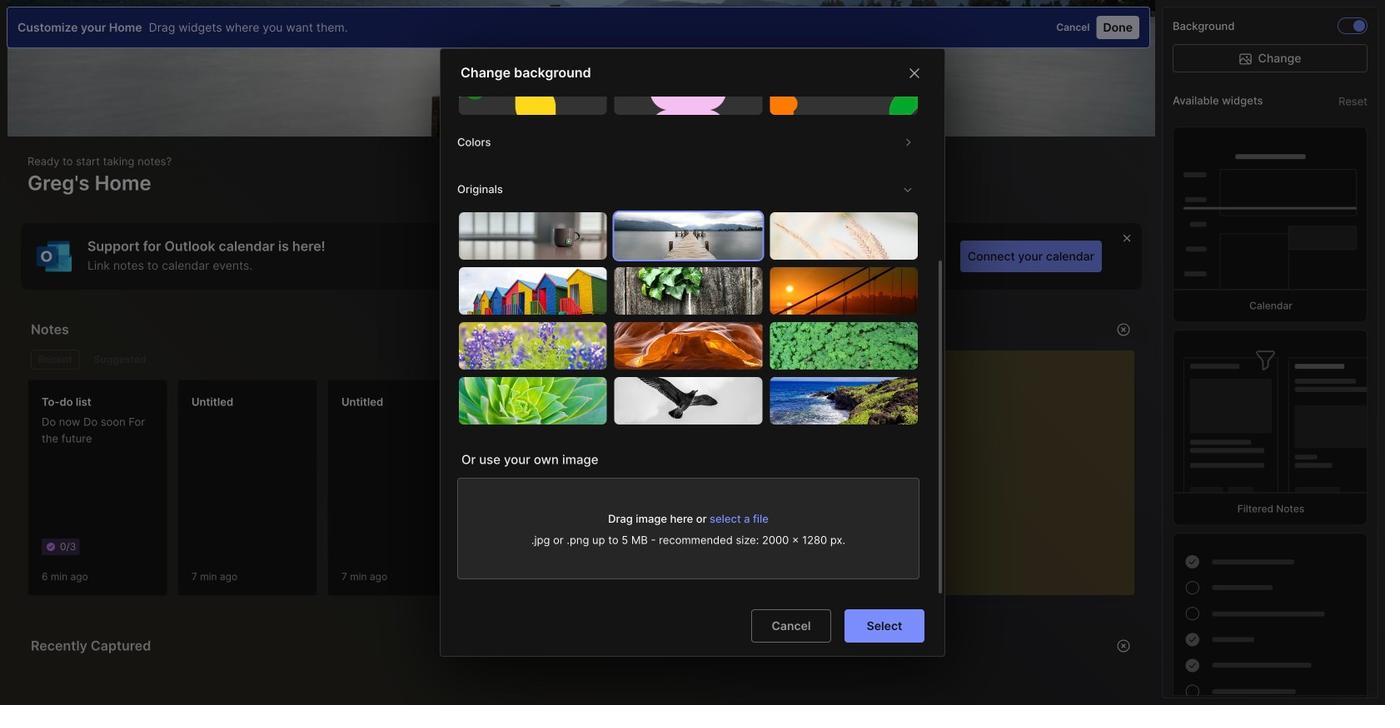 Task type: vqa. For each thing, say whether or not it's contained in the screenshot.
Edit Widget Title image
yes



Task type: describe. For each thing, give the bounding box(es) containing it.
edit widget title image
[[875, 322, 892, 338]]

close image
[[905, 63, 925, 83]]



